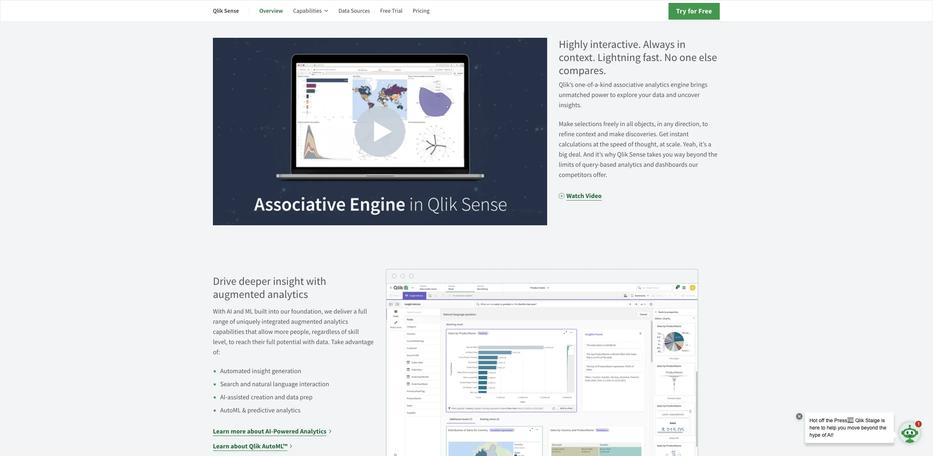 Task type: vqa. For each thing, say whether or not it's contained in the screenshot.
the rightmost Solutions
no



Task type: describe. For each thing, give the bounding box(es) containing it.
make selections freely in all objects, in any direction, to refine context and make discoveries. get instant calculations at the speed of thought, at scale. yeah, it's a big deal. and it's why qlik sense takes you way beyond the limits of query-based analytics and dashboards our competitors offer.
[[559, 120, 718, 179]]

deliver
[[334, 307, 352, 316]]

make
[[609, 130, 625, 138]]

deal.
[[569, 150, 582, 159]]

regardless
[[312, 328, 340, 336]]

1 vertical spatial ai-
[[266, 427, 273, 436]]

&
[[242, 406, 246, 415]]

language
[[273, 380, 298, 388]]

with ai and ml built into our foundation, we deliver a full range of uniquely integrated augmented analytics capabilities that allow more people, regardless of skill level, to reach their full potential with data. take advantage of:
[[213, 307, 374, 356]]

to inside qlik's one-of-a-kind associative analytics engine brings unmatched power to explore your data and uncover insights.
[[610, 91, 616, 99]]

engine
[[671, 81, 689, 89]]

creation
[[251, 393, 273, 402]]

we
[[324, 307, 332, 316]]

0 horizontal spatial it's
[[596, 150, 603, 159]]

analytics inside with ai and ml built into our foundation, we deliver a full range of uniquely integrated augmented analytics capabilities that allow more people, regardless of skill level, to reach their full potential with data. take advantage of:
[[324, 318, 348, 326]]

0 vertical spatial about
[[247, 427, 264, 436]]

1 vertical spatial about
[[231, 442, 248, 451]]

data inside qlik's one-of-a-kind associative analytics engine brings unmatched power to explore your data and uncover insights.
[[653, 91, 665, 99]]

data sources link
[[339, 2, 370, 20]]

with inside with ai and ml built into our foundation, we deliver a full range of uniquely integrated augmented analytics capabilities that allow more people, regardless of skill level, to reach their full potential with data. take advantage of:
[[303, 338, 315, 346]]

search
[[220, 380, 239, 388]]

free inside menu bar
[[380, 7, 391, 15]]

a inside with ai and ml built into our foundation, we deliver a full range of uniquely integrated augmented analytics capabilities that allow more people, regardless of skill level, to reach their full potential with data. take advantage of:
[[354, 307, 357, 316]]

watch video
[[567, 191, 602, 200]]

for
[[688, 7, 697, 16]]

qlik sense link
[[213, 2, 239, 20]]

and down search and natural language interaction
[[275, 393, 285, 402]]

of-
[[588, 81, 595, 89]]

kind
[[600, 81, 612, 89]]

analytics inside make selections freely in all objects, in any direction, to refine context and make discoveries. get instant calculations at the speed of thought, at scale. yeah, it's a big deal. and it's why qlik sense takes you way beyond the limits of query-based analytics and dashboards our competitors offer.
[[618, 160, 642, 169]]

always
[[643, 37, 675, 51]]

competitors
[[559, 171, 592, 179]]

sources
[[351, 7, 370, 15]]

learn for learn about qlik automl™
[[213, 442, 229, 451]]

query-
[[582, 160, 600, 169]]

generation
[[272, 367, 301, 375]]

learn more about ai-powered analytics
[[213, 427, 327, 436]]

skill
[[348, 328, 359, 336]]

big
[[559, 150, 568, 159]]

watch video link
[[559, 191, 602, 201]]

why
[[605, 150, 616, 159]]

1 horizontal spatial it's
[[699, 140, 707, 148]]

learn more about ai-powered analytics link
[[213, 426, 332, 436]]

automated insight generation
[[220, 367, 301, 375]]

unmatched
[[559, 91, 590, 99]]

of right speed
[[628, 140, 634, 148]]

automated
[[220, 367, 251, 375]]

calculations
[[559, 140, 592, 148]]

try for free link
[[669, 3, 720, 20]]

pricing link
[[413, 2, 430, 20]]

no
[[665, 50, 678, 64]]

1 at from the left
[[593, 140, 599, 148]]

offer.
[[593, 171, 607, 179]]

and down takes
[[644, 160, 654, 169]]

in for always
[[677, 37, 686, 51]]

context
[[576, 130, 596, 138]]

assisted
[[228, 393, 250, 402]]

integrated
[[262, 318, 290, 326]]

0 horizontal spatial insight
[[252, 367, 271, 375]]

1 vertical spatial data
[[286, 393, 299, 402]]

direction,
[[675, 120, 701, 128]]

1 horizontal spatial free
[[699, 7, 712, 16]]

uniquely
[[236, 318, 260, 326]]

analytics inside qlik's one-of-a-kind associative analytics engine brings unmatched power to explore your data and uncover insights.
[[645, 81, 670, 89]]

qlik sense
[[213, 7, 239, 15]]

that
[[246, 328, 257, 336]]

try
[[676, 7, 687, 16]]

deeper
[[239, 274, 271, 288]]

takes
[[647, 150, 662, 159]]

scale.
[[667, 140, 682, 148]]

interaction
[[299, 380, 329, 388]]

get
[[659, 130, 669, 138]]

and inside qlik's one-of-a-kind associative analytics engine brings unmatched power to explore your data and uncover insights.
[[666, 91, 677, 99]]

our inside with ai and ml built into our foundation, we deliver a full range of uniquely integrated augmented analytics capabilities that allow more people, regardless of skill level, to reach their full potential with data. take advantage of:
[[281, 307, 290, 316]]

your
[[639, 91, 651, 99]]

advantage
[[345, 338, 374, 346]]

qlik inside qlik sense link
[[213, 7, 223, 15]]

watch
[[567, 191, 584, 200]]

lightning
[[598, 50, 641, 64]]

capabilities link
[[293, 2, 328, 20]]

free trial link
[[380, 2, 403, 20]]

and up assisted
[[240, 380, 251, 388]]

drive deeper insight with augmented analytics
[[213, 274, 326, 301]]

foundation,
[[291, 307, 323, 316]]

potential
[[277, 338, 301, 346]]

ml
[[245, 307, 253, 316]]

their
[[252, 338, 265, 346]]

insight inside drive deeper insight with augmented analytics
[[273, 274, 304, 288]]

0 vertical spatial full
[[358, 307, 367, 316]]

menu bar containing qlik sense
[[213, 2, 440, 20]]

sense inside menu bar
[[224, 7, 239, 15]]

powered
[[273, 427, 299, 436]]

2 at from the left
[[660, 140, 665, 148]]

analytics up powered
[[276, 406, 301, 415]]

all
[[627, 120, 633, 128]]



Task type: locate. For each thing, give the bounding box(es) containing it.
ai-
[[220, 393, 228, 402], [266, 427, 273, 436]]

0 vertical spatial to
[[610, 91, 616, 99]]

2 vertical spatial qlik
[[249, 442, 261, 451]]

1 horizontal spatial to
[[610, 91, 616, 99]]

screenshot showing a qlik insight advisor dashboard image
[[386, 269, 699, 456]]

brings
[[691, 81, 708, 89]]

else
[[699, 50, 717, 64]]

1 horizontal spatial augmented
[[291, 318, 322, 326]]

0 horizontal spatial our
[[281, 307, 290, 316]]

0 horizontal spatial ai-
[[220, 393, 228, 402]]

natural
[[252, 380, 272, 388]]

augmented inside with ai and ml built into our foundation, we deliver a full range of uniquely integrated augmented analytics capabilities that allow more people, regardless of skill level, to reach their full potential with data. take advantage of:
[[291, 318, 322, 326]]

qlik
[[213, 7, 223, 15], [617, 150, 628, 159], [249, 442, 261, 451]]

1 horizontal spatial the
[[709, 150, 718, 159]]

overview
[[259, 7, 283, 15]]

1 vertical spatial insight
[[252, 367, 271, 375]]

at down get
[[660, 140, 665, 148]]

prep
[[300, 393, 313, 402]]

0 horizontal spatial full
[[266, 338, 275, 346]]

more down integrated
[[274, 328, 289, 336]]

in left the any
[[657, 120, 663, 128]]

and down engine
[[666, 91, 677, 99]]

based
[[600, 160, 617, 169]]

qlik inside learn about qlik automl™ link
[[249, 442, 261, 451]]

1 vertical spatial to
[[703, 120, 708, 128]]

in right always
[[677, 37, 686, 51]]

2 horizontal spatial qlik
[[617, 150, 628, 159]]

1 horizontal spatial insight
[[273, 274, 304, 288]]

2 horizontal spatial in
[[677, 37, 686, 51]]

with up foundation,
[[306, 274, 326, 288]]

fast.
[[643, 50, 662, 64]]

to right direction,
[[703, 120, 708, 128]]

insight
[[273, 274, 304, 288], [252, 367, 271, 375]]

uncover
[[678, 91, 700, 99]]

analytics up 'into'
[[267, 287, 308, 301]]

0 vertical spatial insight
[[273, 274, 304, 288]]

data
[[339, 7, 350, 15]]

1 vertical spatial qlik
[[617, 150, 628, 159]]

limits
[[559, 160, 574, 169]]

1 horizontal spatial data
[[653, 91, 665, 99]]

automl & predictive analytics
[[220, 406, 301, 415]]

learn for learn more about ai-powered analytics
[[213, 427, 229, 436]]

and right ai
[[233, 307, 244, 316]]

0 horizontal spatial a
[[354, 307, 357, 316]]

0 horizontal spatial more
[[231, 427, 246, 436]]

0 vertical spatial ai-
[[220, 393, 228, 402]]

of left skill
[[341, 328, 347, 336]]

0 vertical spatial data
[[653, 91, 665, 99]]

highly interactive. always in context. lightning fast. no one else compares.
[[559, 37, 717, 77]]

our down beyond
[[689, 160, 698, 169]]

of up competitors at the top right of page
[[575, 160, 581, 169]]

0 vertical spatial sense
[[224, 7, 239, 15]]

built
[[254, 307, 267, 316]]

1 horizontal spatial ai-
[[266, 427, 273, 436]]

1 vertical spatial our
[[281, 307, 290, 316]]

analytics
[[645, 81, 670, 89], [618, 160, 642, 169], [267, 287, 308, 301], [324, 318, 348, 326], [276, 406, 301, 415]]

click image to watch the qlik associative engine video. image
[[213, 38, 547, 225]]

you
[[663, 150, 673, 159]]

the
[[600, 140, 609, 148], [709, 150, 718, 159]]

analytics up your
[[645, 81, 670, 89]]

speed
[[610, 140, 627, 148]]

1 learn from the top
[[213, 427, 229, 436]]

our
[[689, 160, 698, 169], [281, 307, 290, 316]]

context.
[[559, 50, 596, 64]]

a-
[[595, 81, 600, 89]]

discoveries.
[[626, 130, 658, 138]]

about down learn more about ai-powered analytics
[[231, 442, 248, 451]]

2 vertical spatial to
[[229, 338, 234, 346]]

data.
[[316, 338, 330, 346]]

and inside with ai and ml built into our foundation, we deliver a full range of uniquely integrated augmented analytics capabilities that allow more people, regardless of skill level, to reach their full potential with data. take advantage of:
[[233, 307, 244, 316]]

to down capabilities
[[229, 338, 234, 346]]

into
[[268, 307, 279, 316]]

1 horizontal spatial at
[[660, 140, 665, 148]]

0 horizontal spatial sense
[[224, 7, 239, 15]]

at up and
[[593, 140, 599, 148]]

our inside make selections freely in all objects, in any direction, to refine context and make discoveries. get instant calculations at the speed of thought, at scale. yeah, it's a big deal. and it's why qlik sense takes you way beyond the limits of query-based analytics and dashboards our competitors offer.
[[689, 160, 698, 169]]

with
[[306, 274, 326, 288], [303, 338, 315, 346]]

1 horizontal spatial in
[[657, 120, 663, 128]]

1 horizontal spatial more
[[274, 328, 289, 336]]

one
[[680, 50, 697, 64]]

sense inside make selections freely in all objects, in any direction, to refine context and make discoveries. get instant calculations at the speed of thought, at scale. yeah, it's a big deal. and it's why qlik sense takes you way beyond the limits of query-based analytics and dashboards our competitors offer.
[[630, 150, 646, 159]]

data right your
[[653, 91, 665, 99]]

0 vertical spatial more
[[274, 328, 289, 336]]

1 vertical spatial a
[[354, 307, 357, 316]]

take
[[331, 338, 344, 346]]

insight right deeper
[[273, 274, 304, 288]]

insight up natural
[[252, 367, 271, 375]]

to inside with ai and ml built into our foundation, we deliver a full range of uniquely integrated augmented analytics capabilities that allow more people, regardless of skill level, to reach their full potential with data. take advantage of:
[[229, 338, 234, 346]]

the right beyond
[[709, 150, 718, 159]]

free trial
[[380, 7, 403, 15]]

it's right and
[[596, 150, 603, 159]]

sense
[[224, 7, 239, 15], [630, 150, 646, 159]]

in inside highly interactive. always in context. lightning fast. no one else compares.
[[677, 37, 686, 51]]

0 vertical spatial a
[[708, 140, 712, 148]]

0 horizontal spatial to
[[229, 338, 234, 346]]

and down freely
[[598, 130, 608, 138]]

full down allow
[[266, 338, 275, 346]]

0 horizontal spatial qlik
[[213, 7, 223, 15]]

ai- down search
[[220, 393, 228, 402]]

to
[[610, 91, 616, 99], [703, 120, 708, 128], [229, 338, 234, 346]]

qlik's
[[559, 81, 574, 89]]

analytics down deliver
[[324, 318, 348, 326]]

1 vertical spatial augmented
[[291, 318, 322, 326]]

associative
[[614, 81, 644, 89]]

to down kind
[[610, 91, 616, 99]]

0 vertical spatial augmented
[[213, 287, 265, 301]]

qlik inside make selections freely in all objects, in any direction, to refine context and make discoveries. get instant calculations at the speed of thought, at scale. yeah, it's a big deal. and it's why qlik sense takes you way beyond the limits of query-based analytics and dashboards our competitors offer.
[[617, 150, 628, 159]]

1 vertical spatial the
[[709, 150, 718, 159]]

augmented
[[213, 287, 265, 301], [291, 318, 322, 326]]

ai-assisted creation and data prep
[[220, 393, 313, 402]]

make
[[559, 120, 573, 128]]

0 vertical spatial it's
[[699, 140, 707, 148]]

analytics
[[300, 427, 327, 436]]

and
[[584, 150, 594, 159]]

in for freely
[[620, 120, 625, 128]]

augmented up ai
[[213, 287, 265, 301]]

of
[[628, 140, 634, 148], [575, 160, 581, 169], [230, 318, 235, 326], [341, 328, 347, 336]]

1 horizontal spatial our
[[689, 160, 698, 169]]

a right yeah,
[[708, 140, 712, 148]]

1 vertical spatial more
[[231, 427, 246, 436]]

ai- up automl™
[[266, 427, 273, 436]]

beyond
[[687, 150, 707, 159]]

one-
[[575, 81, 588, 89]]

more inside with ai and ml built into our foundation, we deliver a full range of uniquely integrated augmented analytics capabilities that allow more people, regardless of skill level, to reach their full potential with data. take advantage of:
[[274, 328, 289, 336]]

interactive.
[[590, 37, 641, 51]]

to inside make selections freely in all objects, in any direction, to refine context and make discoveries. get instant calculations at the speed of thought, at scale. yeah, it's a big deal. and it's why qlik sense takes you way beyond the limits of query-based analytics and dashboards our competitors offer.
[[703, 120, 708, 128]]

augmented down foundation,
[[291, 318, 322, 326]]

menu bar
[[213, 2, 440, 20]]

about up learn about qlik automl™ link
[[247, 427, 264, 436]]

0 horizontal spatial free
[[380, 7, 391, 15]]

0 vertical spatial the
[[600, 140, 609, 148]]

our right 'into'
[[281, 307, 290, 316]]

0 vertical spatial qlik
[[213, 7, 223, 15]]

allow
[[258, 328, 273, 336]]

and
[[666, 91, 677, 99], [598, 130, 608, 138], [644, 160, 654, 169], [233, 307, 244, 316], [240, 380, 251, 388], [275, 393, 285, 402]]

with down people,
[[303, 338, 315, 346]]

learn about qlik automl™ link
[[213, 441, 293, 451]]

0 vertical spatial learn
[[213, 427, 229, 436]]

free right the "for"
[[699, 7, 712, 16]]

qlik's one-of-a-kind associative analytics engine brings unmatched power to explore your data and uncover insights.
[[559, 81, 708, 109]]

automl
[[220, 406, 241, 415]]

of down ai
[[230, 318, 235, 326]]

compares.
[[559, 63, 606, 77]]

2 horizontal spatial to
[[703, 120, 708, 128]]

1 vertical spatial sense
[[630, 150, 646, 159]]

insights.
[[559, 101, 582, 109]]

capabilities
[[293, 7, 322, 15]]

in
[[677, 37, 686, 51], [620, 120, 625, 128], [657, 120, 663, 128]]

1 vertical spatial with
[[303, 338, 315, 346]]

in left all
[[620, 120, 625, 128]]

highly
[[559, 37, 588, 51]]

0 vertical spatial our
[[689, 160, 698, 169]]

free left trial
[[380, 7, 391, 15]]

explore
[[617, 91, 638, 99]]

1 vertical spatial learn
[[213, 442, 229, 451]]

it's up beyond
[[699, 140, 707, 148]]

instant
[[670, 130, 689, 138]]

2 learn from the top
[[213, 442, 229, 451]]

1 horizontal spatial full
[[358, 307, 367, 316]]

augmented inside drive deeper insight with augmented analytics
[[213, 287, 265, 301]]

a inside make selections freely in all objects, in any direction, to refine context and make discoveries. get instant calculations at the speed of thought, at scale. yeah, it's a big deal. and it's why qlik sense takes you way beyond the limits of query-based analytics and dashboards our competitors offer.
[[708, 140, 712, 148]]

more up learn about qlik automl™
[[231, 427, 246, 436]]

0 vertical spatial with
[[306, 274, 326, 288]]

automl™
[[262, 442, 288, 451]]

data left prep
[[286, 393, 299, 402]]

way
[[674, 150, 685, 159]]

0 horizontal spatial the
[[600, 140, 609, 148]]

analytics right based
[[618, 160, 642, 169]]

pricing
[[413, 7, 430, 15]]

capabilities
[[213, 328, 244, 336]]

video
[[586, 191, 602, 200]]

1 horizontal spatial sense
[[630, 150, 646, 159]]

1 vertical spatial it's
[[596, 150, 603, 159]]

0 horizontal spatial at
[[593, 140, 599, 148]]

thought,
[[635, 140, 658, 148]]

full right deliver
[[358, 307, 367, 316]]

0 horizontal spatial in
[[620, 120, 625, 128]]

selections
[[575, 120, 602, 128]]

freely
[[604, 120, 619, 128]]

of:
[[213, 348, 220, 356]]

search and natural language interaction
[[220, 380, 329, 388]]

1 horizontal spatial a
[[708, 140, 712, 148]]

0 horizontal spatial data
[[286, 393, 299, 402]]

ai
[[227, 307, 232, 316]]

data sources
[[339, 7, 370, 15]]

analytics inside drive deeper insight with augmented analytics
[[267, 287, 308, 301]]

a right deliver
[[354, 307, 357, 316]]

dashboards
[[655, 160, 688, 169]]

0 horizontal spatial augmented
[[213, 287, 265, 301]]

trial
[[392, 7, 403, 15]]

with inside drive deeper insight with augmented analytics
[[306, 274, 326, 288]]

1 horizontal spatial qlik
[[249, 442, 261, 451]]

predictive
[[248, 406, 275, 415]]

the up why
[[600, 140, 609, 148]]

learn
[[213, 427, 229, 436], [213, 442, 229, 451]]

1 vertical spatial full
[[266, 338, 275, 346]]



